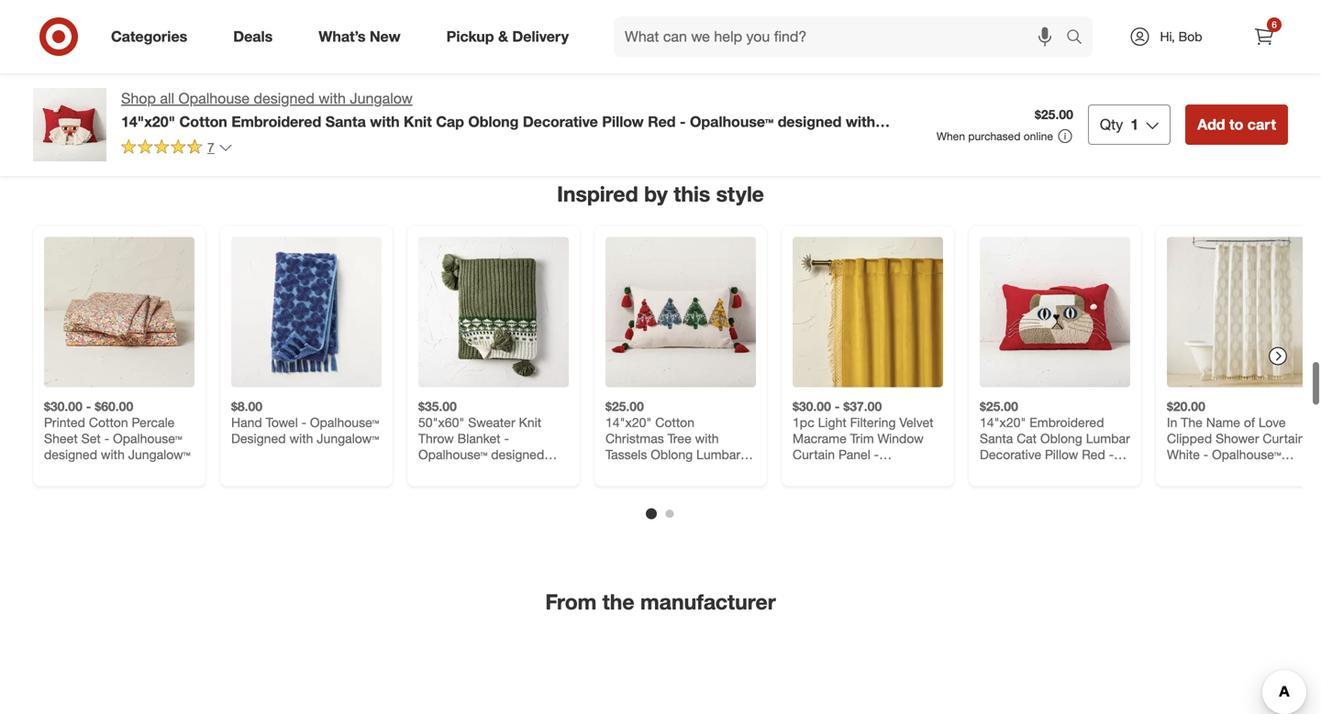 Task type: describe. For each thing, give the bounding box(es) containing it.
shower
[[1216, 431, 1259, 447]]

delivery
[[512, 28, 569, 45]]

when
[[937, 129, 965, 143]]

6
[[1272, 19, 1277, 30]]

opalhouse™ inside $30.00 - $37.00 1pc light filtering velvet macrame trim window curtain panel - opalhouse™ designed with jungalow™
[[793, 463, 862, 479]]

blanket
[[457, 431, 501, 447]]

14"x20" cotton christmas tree with tassels oblong lumbar decorative pillow off-white - opalhouse™ designed with jungalow™ image
[[605, 237, 756, 388]]

- inside $35.00 50"x60" sweater knit throw blanket - opalhouse™ designed with jungalow™
[[504, 431, 509, 447]]

$30.00 for 1pc
[[793, 399, 831, 415]]

throw
[[418, 431, 454, 447]]

inspired by this style
[[557, 181, 764, 207]]

pillow inside $25.00 14"x20" embroidered santa cat oblong lumbar decorative pillow red - opalhouse™ designed with jungalow™
[[1045, 447, 1078, 463]]

categories link
[[95, 17, 210, 57]]

what's new link
[[303, 17, 424, 57]]

opalhouse™ inside $8.00 hand towel - opalhouse™ designed with jungalow™
[[310, 415, 379, 431]]

$25.00 link
[[605, 237, 756, 463]]

jungalow
[[350, 89, 413, 107]]

percale
[[132, 415, 175, 431]]

pickup & delivery
[[446, 28, 569, 45]]

designed down deals link
[[254, 89, 315, 107]]

curtain inside $20.00 in the name of love clipped shower curtain white - opalhouse™ designed by jungalow™
[[1263, 431, 1305, 447]]

jungalow™ inside $30.00 - $37.00 1pc light filtering velvet macrame trim window curtain panel - opalhouse™ designed with jungalow™
[[820, 479, 882, 495]]

$8.00
[[231, 399, 262, 415]]

name
[[1206, 415, 1240, 431]]

2 horizontal spatial $25.00
[[1035, 107, 1073, 123]]

$8.00 hand towel - opalhouse™ designed with jungalow™
[[231, 399, 379, 447]]

- left $37.00
[[835, 399, 840, 415]]

$25.00 inside $25.00 14"x20" embroidered santa cat oblong lumbar decorative pillow red - opalhouse™ designed with jungalow™
[[980, 399, 1018, 415]]

knit inside $35.00 50"x60" sweater knit throw blanket - opalhouse™ designed with jungalow™
[[519, 415, 541, 431]]

designed
[[231, 431, 286, 447]]

1pc
[[793, 415, 814, 431]]

with inside $25.00 14"x20" embroidered santa cat oblong lumbar decorative pillow red - opalhouse™ designed with jungalow™
[[980, 479, 1004, 495]]

bob
[[1179, 28, 1202, 44]]

red inside $25.00 14"x20" embroidered santa cat oblong lumbar decorative pillow red - opalhouse™ designed with jungalow™
[[1082, 447, 1105, 463]]

- left $60.00
[[86, 399, 91, 415]]

$20.00
[[1167, 399, 1205, 415]]

decorative inside $25.00 14"x20" embroidered santa cat oblong lumbar decorative pillow red - opalhouse™ designed with jungalow™
[[980, 447, 1041, 463]]

santa inside $25.00 14"x20" embroidered santa cat oblong lumbar decorative pillow red - opalhouse™ designed with jungalow™
[[980, 431, 1013, 447]]

&
[[498, 28, 508, 45]]

what's
[[319, 28, 366, 45]]

- inside shop all opalhouse designed with jungalow 14"x20" cotton embroidered santa with knit cap oblong decorative pillow red - opalhouse™ designed with jungalow™
[[680, 113, 686, 131]]

7 link
[[121, 138, 233, 159]]

with inside the $30.00 - $60.00 printed cotton percale sheet set - opalhouse™ designed with jungalow™
[[101, 447, 125, 463]]

filtering
[[850, 415, 896, 431]]

set
[[81, 431, 101, 447]]

$60.00
[[95, 399, 133, 415]]

$20.00 in the name of love clipped shower curtain white - opalhouse™ designed by jungalow™
[[1167, 399, 1305, 479]]

curtain inside $30.00 - $37.00 1pc light filtering velvet macrame trim window curtain panel - opalhouse™ designed with jungalow™
[[793, 447, 835, 463]]

velvet
[[899, 415, 934, 431]]

0 horizontal spatial $25.00
[[605, 399, 644, 415]]

search
[[1058, 29, 1102, 47]]

pickup & delivery link
[[431, 17, 592, 57]]

printed
[[44, 415, 85, 431]]

- inside $8.00 hand towel - opalhouse™ designed with jungalow™
[[301, 415, 306, 431]]

search button
[[1058, 17, 1102, 61]]

oblong inside shop all opalhouse designed with jungalow 14"x20" cotton embroidered santa with knit cap oblong decorative pillow red - opalhouse™ designed with jungalow™
[[468, 113, 519, 131]]

50"x60" sweater knit throw blanket - opalhouse™ designed with jungalow™ image
[[418, 237, 569, 388]]

embroidered inside shop all opalhouse designed with jungalow 14"x20" cotton embroidered santa with knit cap oblong decorative pillow red - opalhouse™ designed with jungalow™
[[231, 113, 321, 131]]

14"x20" inside $25.00 14"x20" embroidered santa cat oblong lumbar decorative pillow red - opalhouse™ designed with jungalow™
[[980, 415, 1026, 431]]

jungalow™ inside $20.00 in the name of love clipped shower curtain white - opalhouse™ designed by jungalow™
[[1241, 463, 1303, 479]]

embroidered inside $25.00 14"x20" embroidered santa cat oblong lumbar decorative pillow red - opalhouse™ designed with jungalow™
[[1030, 415, 1104, 431]]

categories
[[111, 28, 187, 45]]

designed down what can we help you find? suggestions appear below search box
[[778, 113, 842, 131]]

towel
[[266, 415, 298, 431]]

with inside $35.00 50"x60" sweater knit throw blanket - opalhouse™ designed with jungalow™
[[418, 463, 442, 479]]

cap
[[436, 113, 464, 131]]

macrame
[[793, 431, 847, 447]]

the
[[602, 589, 634, 615]]

- inside $20.00 in the name of love clipped shower curtain white - opalhouse™ designed by jungalow™
[[1203, 447, 1208, 463]]

love
[[1259, 415, 1286, 431]]

red inside shop all opalhouse designed with jungalow 14"x20" cotton embroidered santa with knit cap oblong decorative pillow red - opalhouse™ designed with jungalow™
[[648, 113, 676, 131]]

0 vertical spatial by
[[644, 181, 668, 207]]

cotton inside the $30.00 - $60.00 printed cotton percale sheet set - opalhouse™ designed with jungalow™
[[89, 415, 128, 431]]

oblong inside $25.00 14"x20" embroidered santa cat oblong lumbar decorative pillow red - opalhouse™ designed with jungalow™
[[1040, 431, 1082, 447]]

inspired
[[557, 181, 638, 207]]

sheet
[[44, 431, 78, 447]]

the
[[1181, 415, 1203, 431]]

in
[[1167, 415, 1177, 431]]

7
[[207, 139, 214, 155]]

hand
[[231, 415, 262, 431]]

$30.00 for printed
[[44, 399, 82, 415]]

pillow inside shop all opalhouse designed with jungalow 14"x20" cotton embroidered santa with knit cap oblong decorative pillow red - opalhouse™ designed with jungalow™
[[602, 113, 644, 131]]

panel
[[838, 447, 870, 463]]



Task type: vqa. For each thing, say whether or not it's contained in the screenshot.
$30.00 - $37.00 1pc Light Filtering Velvet Macrame Trim Window Curtain Panel - Opalhouse™ designed with Jungalow™
yes



Task type: locate. For each thing, give the bounding box(es) containing it.
$30.00 inside $30.00 - $37.00 1pc light filtering velvet macrame trim window curtain panel - opalhouse™ designed with jungalow™
[[793, 399, 831, 415]]

0 horizontal spatial oblong
[[468, 113, 519, 131]]

0 vertical spatial red
[[648, 113, 676, 131]]

1 horizontal spatial by
[[1224, 463, 1238, 479]]

decorative inside shop all opalhouse designed with jungalow 14"x20" cotton embroidered santa with knit cap oblong decorative pillow red - opalhouse™ designed with jungalow™
[[523, 113, 598, 131]]

to
[[76, 31, 87, 45], [263, 31, 274, 45], [451, 31, 461, 45], [638, 31, 648, 45], [825, 31, 835, 45], [1012, 31, 1023, 45], [1199, 31, 1210, 45], [1229, 116, 1243, 133]]

1 horizontal spatial knit
[[519, 415, 541, 431]]

opalhouse™ down cat
[[980, 463, 1049, 479]]

14"x20" embroidered santa cat oblong lumbar decorative pillow red - opalhouse™ designed with jungalow™ image
[[980, 237, 1130, 388]]

jungalow™ down blanket
[[446, 463, 508, 479]]

from the manufacturer
[[545, 589, 776, 615]]

oblong right cap at the top left
[[468, 113, 519, 131]]

opalhouse™ inside $35.00 50"x60" sweater knit throw blanket - opalhouse™ designed with jungalow™
[[418, 447, 487, 463]]

cotton right printed
[[89, 415, 128, 431]]

shop
[[121, 89, 156, 107]]

manufacturer
[[640, 589, 776, 615]]

1 vertical spatial oblong
[[1040, 431, 1082, 447]]

qty
[[1100, 116, 1123, 133]]

$30.00
[[44, 399, 82, 415], [793, 399, 831, 415]]

opalhouse™ down macrame at bottom
[[793, 463, 862, 479]]

$30.00 - $60.00 printed cotton percale sheet set - opalhouse™ designed with jungalow™
[[44, 399, 190, 463]]

red up inspired by this style
[[648, 113, 676, 131]]

by
[[644, 181, 668, 207], [1224, 463, 1238, 479]]

shop all opalhouse designed with jungalow 14"x20" cotton embroidered santa with knit cap oblong decorative pillow red - opalhouse™ designed with jungalow™
[[121, 89, 875, 149]]

curtain
[[1263, 431, 1305, 447], [793, 447, 835, 463]]

$35.00
[[418, 399, 457, 415]]

by left this
[[644, 181, 668, 207]]

deals link
[[218, 17, 296, 57]]

knit right sweater
[[519, 415, 541, 431]]

add
[[52, 31, 73, 45], [239, 31, 260, 45], [427, 31, 447, 45], [614, 31, 635, 45], [801, 31, 822, 45], [988, 31, 1009, 45], [1175, 31, 1196, 45], [1197, 116, 1225, 133]]

1
[[1131, 116, 1139, 133]]

$30.00 up macrame at bottom
[[793, 399, 831, 415]]

1 horizontal spatial cotton
[[179, 113, 227, 131]]

jungalow™ inside $8.00 hand towel - opalhouse™ designed with jungalow™
[[317, 431, 379, 447]]

$30.00 inside the $30.00 - $60.00 printed cotton percale sheet set - opalhouse™ designed with jungalow™
[[44, 399, 82, 415]]

jungalow™ inside $25.00 14"x20" embroidered santa cat oblong lumbar decorative pillow red - opalhouse™ designed with jungalow™
[[1007, 479, 1069, 495]]

jungalow™ down cat
[[1007, 479, 1069, 495]]

0 horizontal spatial embroidered
[[231, 113, 321, 131]]

- right set
[[104, 431, 109, 447]]

designed inside the $30.00 - $60.00 printed cotton percale sheet set - opalhouse™ designed with jungalow™
[[44, 447, 97, 463]]

1pc light filtering velvet macrame trim window curtain panel - opalhouse™ designed with jungalow™ image
[[793, 237, 943, 388]]

designed inside $30.00 - $37.00 1pc light filtering velvet macrame trim window curtain panel - opalhouse™ designed with jungalow™
[[865, 463, 919, 479]]

cotton inside shop all opalhouse designed with jungalow 14"x20" cotton embroidered santa with knit cap oblong decorative pillow red - opalhouse™ designed with jungalow™
[[179, 113, 227, 131]]

pillow up inspired
[[602, 113, 644, 131]]

What can we help you find? suggestions appear below search field
[[614, 17, 1071, 57]]

opalhouse™ down 50"x60"
[[418, 447, 487, 463]]

- inside $25.00 14"x20" embroidered santa cat oblong lumbar decorative pillow red - opalhouse™ designed with jungalow™
[[1109, 447, 1114, 463]]

0 vertical spatial pillow
[[602, 113, 644, 131]]

opalhouse™ inside the $30.00 - $60.00 printed cotton percale sheet set - opalhouse™ designed with jungalow™
[[113, 431, 182, 447]]

curtain right of
[[1263, 431, 1305, 447]]

1 horizontal spatial $30.00
[[793, 399, 831, 415]]

oblong right cat
[[1040, 431, 1082, 447]]

red right cat
[[1082, 447, 1105, 463]]

0 vertical spatial oblong
[[468, 113, 519, 131]]

this
[[674, 181, 710, 207]]

designed inside $25.00 14"x20" embroidered santa cat oblong lumbar decorative pillow red - opalhouse™ designed with jungalow™
[[1052, 463, 1106, 479]]

window
[[878, 431, 924, 447]]

0 horizontal spatial cotton
[[89, 415, 128, 431]]

from
[[545, 589, 597, 615]]

new
[[370, 28, 401, 45]]

pillow
[[602, 113, 644, 131], [1045, 447, 1078, 463]]

0 vertical spatial knit
[[404, 113, 432, 131]]

opalhouse™
[[690, 113, 774, 131], [310, 415, 379, 431], [113, 431, 182, 447], [418, 447, 487, 463], [1212, 447, 1281, 463], [793, 463, 862, 479], [980, 463, 1049, 479]]

decorative
[[523, 113, 598, 131], [980, 447, 1041, 463]]

0 horizontal spatial santa
[[325, 113, 366, 131]]

1 horizontal spatial red
[[1082, 447, 1105, 463]]

light
[[818, 415, 847, 431]]

- left white
[[1109, 447, 1114, 463]]

0 vertical spatial santa
[[325, 113, 366, 131]]

curtain down 1pc
[[793, 447, 835, 463]]

image of 14"x20" cotton embroidered santa with knit cap oblong decorative pillow red - opalhouse™ designed with jungalow™ image
[[33, 88, 106, 161]]

1 vertical spatial by
[[1224, 463, 1238, 479]]

opalhouse™ inside shop all opalhouse designed with jungalow 14"x20" cotton embroidered santa with knit cap oblong decorative pillow red - opalhouse™ designed with jungalow™
[[690, 113, 774, 131]]

$37.00
[[843, 399, 882, 415]]

pickup
[[446, 28, 494, 45]]

online
[[1024, 129, 1053, 143]]

$30.00 up sheet
[[44, 399, 82, 415]]

designed
[[254, 89, 315, 107], [778, 113, 842, 131], [44, 447, 97, 463], [491, 447, 544, 463], [865, 463, 919, 479], [1052, 463, 1106, 479], [1167, 463, 1220, 479]]

0 horizontal spatial $30.00
[[44, 399, 82, 415]]

0 horizontal spatial knit
[[404, 113, 432, 131]]

jungalow™ inside shop all opalhouse designed with jungalow 14"x20" cotton embroidered santa with knit cap oblong decorative pillow red - opalhouse™ designed with jungalow™
[[121, 131, 197, 149]]

knit inside shop all opalhouse designed with jungalow 14"x20" cotton embroidered santa with knit cap oblong decorative pillow red - opalhouse™ designed with jungalow™
[[404, 113, 432, 131]]

1 vertical spatial knit
[[519, 415, 541, 431]]

1 horizontal spatial santa
[[980, 431, 1013, 447]]

- up this
[[680, 113, 686, 131]]

- right towel
[[301, 415, 306, 431]]

$30.00 - $37.00 1pc light filtering velvet macrame trim window curtain panel - opalhouse™ designed with jungalow™
[[793, 399, 934, 495]]

0 horizontal spatial decorative
[[523, 113, 598, 131]]

with inside $8.00 hand towel - opalhouse™ designed with jungalow™
[[289, 431, 313, 447]]

opalhouse™ right towel
[[310, 415, 379, 431]]

knit left cap at the top left
[[404, 113, 432, 131]]

with
[[319, 89, 346, 107], [370, 113, 400, 131], [846, 113, 875, 131], [289, 431, 313, 447], [101, 447, 125, 463], [418, 463, 442, 479], [793, 479, 816, 495], [980, 479, 1004, 495]]

purchased
[[968, 129, 1021, 143]]

santa down jungalow
[[325, 113, 366, 131]]

add to cart button
[[44, 24, 120, 53], [231, 24, 307, 53], [418, 24, 494, 53], [605, 24, 681, 53], [793, 24, 868, 53], [980, 24, 1055, 53], [1167, 24, 1243, 53], [1185, 105, 1288, 145]]

0 horizontal spatial pillow
[[602, 113, 644, 131]]

designed down 'lumbar'
[[1052, 463, 1106, 479]]

jungalow™ inside $35.00 50"x60" sweater knit throw blanket - opalhouse™ designed with jungalow™
[[446, 463, 508, 479]]

$25.00 14"x20" embroidered santa cat oblong lumbar decorative pillow red - opalhouse™ designed with jungalow™
[[980, 399, 1130, 495]]

$35.00 50"x60" sweater knit throw blanket - opalhouse™ designed with jungalow™
[[418, 399, 544, 479]]

printed cotton percale sheet set - opalhouse™ designed with jungalow™ image
[[44, 237, 194, 388]]

designed inside $20.00 in the name of love clipped shower curtain white - opalhouse™ designed by jungalow™
[[1167, 463, 1220, 479]]

1 $30.00 from the left
[[44, 399, 82, 415]]

$25.00
[[1035, 107, 1073, 123], [605, 399, 644, 415], [980, 399, 1018, 415]]

- right trim
[[874, 447, 879, 463]]

jungalow™ down shower at the right
[[1241, 463, 1303, 479]]

14"x20"
[[121, 113, 175, 131], [980, 415, 1026, 431]]

1 horizontal spatial pillow
[[1045, 447, 1078, 463]]

cat
[[1017, 431, 1037, 447]]

0 vertical spatial decorative
[[523, 113, 598, 131]]

1 horizontal spatial $25.00
[[980, 399, 1018, 415]]

by inside $20.00 in the name of love clipped shower curtain white - opalhouse™ designed by jungalow™
[[1224, 463, 1238, 479]]

santa left cat
[[980, 431, 1013, 447]]

0 vertical spatial 14"x20"
[[121, 113, 175, 131]]

designed inside $35.00 50"x60" sweater knit throw blanket - opalhouse™ designed with jungalow™
[[491, 447, 544, 463]]

0 vertical spatial cotton
[[179, 113, 227, 131]]

1 vertical spatial decorative
[[980, 447, 1041, 463]]

cotton down opalhouse
[[179, 113, 227, 131]]

hi, bob
[[1160, 28, 1202, 44]]

clipped
[[1167, 431, 1212, 447]]

14"x20" down shop
[[121, 113, 175, 131]]

0 horizontal spatial 14"x20"
[[121, 113, 175, 131]]

with inside $30.00 - $37.00 1pc light filtering velvet macrame trim window curtain panel - opalhouse™ designed with jungalow™
[[793, 479, 816, 495]]

14"x20" inside shop all opalhouse designed with jungalow 14"x20" cotton embroidered santa with knit cap oblong decorative pillow red - opalhouse™ designed with jungalow™
[[121, 113, 175, 131]]

opalhouse™ down of
[[1212, 447, 1281, 463]]

trim
[[850, 431, 874, 447]]

opalhouse™ up style
[[690, 113, 774, 131]]

6 link
[[1244, 17, 1284, 57]]

1 horizontal spatial 14"x20"
[[980, 415, 1026, 431]]

designed down window
[[865, 463, 919, 479]]

14"x20" right velvet
[[980, 415, 1026, 431]]

1 horizontal spatial oblong
[[1040, 431, 1082, 447]]

santa
[[325, 113, 366, 131], [980, 431, 1013, 447]]

1 vertical spatial red
[[1082, 447, 1105, 463]]

opalhouse™ down $60.00
[[113, 431, 182, 447]]

1 vertical spatial cotton
[[89, 415, 128, 431]]

opalhouse
[[178, 89, 250, 107]]

1 vertical spatial santa
[[980, 431, 1013, 447]]

sweater
[[468, 415, 515, 431]]

2 $30.00 from the left
[[793, 399, 831, 415]]

lumbar
[[1086, 431, 1130, 447]]

style
[[716, 181, 764, 207]]

qty 1
[[1100, 116, 1139, 133]]

by down shower at the right
[[1224, 463, 1238, 479]]

- right white
[[1203, 447, 1208, 463]]

deals
[[233, 28, 273, 45]]

in the name of love clipped shower curtain white - opalhouse™ designed by jungalow™ image
[[1167, 237, 1317, 388]]

1 vertical spatial embroidered
[[1030, 415, 1104, 431]]

0 horizontal spatial curtain
[[793, 447, 835, 463]]

cart
[[90, 31, 111, 45], [277, 31, 298, 45], [464, 31, 486, 45], [651, 31, 673, 45], [838, 31, 860, 45], [1026, 31, 1047, 45], [1213, 31, 1234, 45], [1247, 116, 1276, 133]]

0 horizontal spatial by
[[644, 181, 668, 207]]

all
[[160, 89, 174, 107]]

-
[[680, 113, 686, 131], [86, 399, 91, 415], [835, 399, 840, 415], [301, 415, 306, 431], [104, 431, 109, 447], [504, 431, 509, 447], [874, 447, 879, 463], [1109, 447, 1114, 463], [1203, 447, 1208, 463]]

of
[[1244, 415, 1255, 431]]

1 horizontal spatial curtain
[[1263, 431, 1305, 447]]

what's new
[[319, 28, 401, 45]]

jungalow™
[[121, 131, 197, 149], [317, 431, 379, 447], [128, 447, 190, 463], [446, 463, 508, 479], [1241, 463, 1303, 479], [820, 479, 882, 495], [1007, 479, 1069, 495]]

0 horizontal spatial red
[[648, 113, 676, 131]]

when purchased online
[[937, 129, 1053, 143]]

jungalow™ down panel
[[820, 479, 882, 495]]

knit
[[404, 113, 432, 131], [519, 415, 541, 431]]

50"x60"
[[418, 415, 465, 431]]

designed down printed
[[44, 447, 97, 463]]

hi,
[[1160, 28, 1175, 44]]

jungalow™ down percale
[[128, 447, 190, 463]]

white
[[1167, 447, 1200, 463]]

embroidered
[[231, 113, 321, 131], [1030, 415, 1104, 431]]

opalhouse™ inside $25.00 14"x20" embroidered santa cat oblong lumbar decorative pillow red - opalhouse™ designed with jungalow™
[[980, 463, 1049, 479]]

designed down sweater
[[491, 447, 544, 463]]

santa inside shop all opalhouse designed with jungalow 14"x20" cotton embroidered santa with knit cap oblong decorative pillow red - opalhouse™ designed with jungalow™
[[325, 113, 366, 131]]

designed down clipped
[[1167, 463, 1220, 479]]

1 horizontal spatial embroidered
[[1030, 415, 1104, 431]]

red
[[648, 113, 676, 131], [1082, 447, 1105, 463]]

jungalow™ inside the $30.00 - $60.00 printed cotton percale sheet set - opalhouse™ designed with jungalow™
[[128, 447, 190, 463]]

cotton
[[179, 113, 227, 131], [89, 415, 128, 431]]

1 vertical spatial pillow
[[1045, 447, 1078, 463]]

jungalow™ right towel
[[317, 431, 379, 447]]

- right blanket
[[504, 431, 509, 447]]

1 horizontal spatial decorative
[[980, 447, 1041, 463]]

jungalow™ down all
[[121, 131, 197, 149]]

opalhouse™ inside $20.00 in the name of love clipped shower curtain white - opalhouse™ designed by jungalow™
[[1212, 447, 1281, 463]]

1 vertical spatial 14"x20"
[[980, 415, 1026, 431]]

hand towel - opalhouse™ designed with jungalow™ image
[[231, 237, 382, 388]]

pillow right cat
[[1045, 447, 1078, 463]]

0 vertical spatial embroidered
[[231, 113, 321, 131]]



